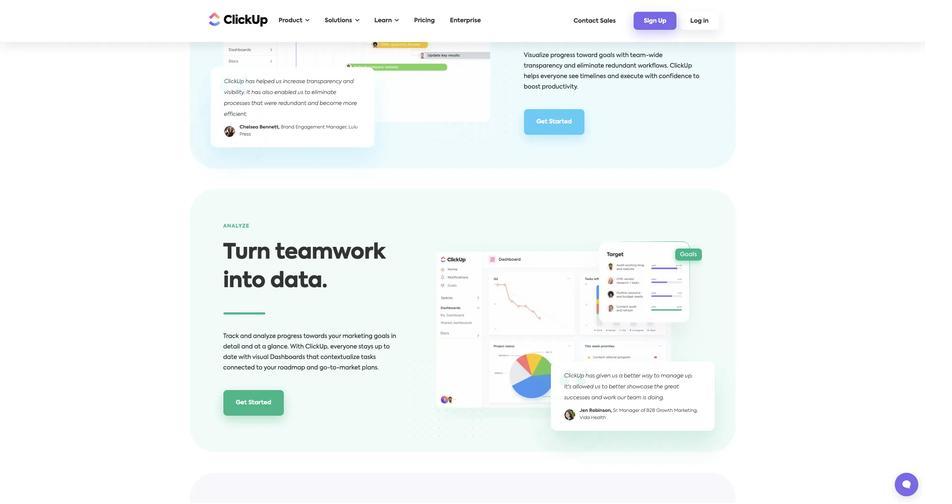Task type: vqa. For each thing, say whether or not it's contained in the screenshot.
Learn dropdown button
yes



Task type: locate. For each thing, give the bounding box(es) containing it.
jen robinson ,
[[580, 409, 613, 413], [580, 409, 613, 413]]

1 vertical spatial get started button
[[223, 390, 284, 416]]

given
[[596, 373, 611, 379], [596, 373, 611, 379]]

that inside the track and analyze progress towards your marketing goals in detail and at a glance. with clickup, everyone stays up to date with visual dashboards that contextualize tasks connected to your roadmap and go-to-market plans.
[[306, 355, 319, 361]]

started down connected
[[248, 400, 271, 406]]

work
[[603, 395, 616, 401], [603, 395, 616, 401]]

enabled
[[274, 90, 296, 96], [274, 90, 296, 96]]

clickup has given us a better way to manage up. it's allowed us to better showcase the great successes and work our team is doing.
[[564, 373, 693, 401], [564, 373, 693, 401]]

chelsea
[[240, 125, 258, 130], [240, 125, 258, 130]]

progress inside visualize progress toward goals with team-wide transparency and eliminate redundant workflows. clickup helps everyone see timelines and execute with confidence to boost productivity.
[[550, 53, 575, 59]]

0 horizontal spatial everyone
[[330, 344, 357, 350]]

0 vertical spatial get started button
[[524, 109, 585, 135]]

boost
[[524, 84, 541, 90]]

up. for jen robinson.png image
[[685, 373, 693, 379]]

jen robinson , for jen robinson.png icon
[[580, 409, 613, 413]]

of
[[641, 409, 645, 413], [641, 409, 645, 413]]

helped
[[256, 79, 275, 85], [256, 79, 275, 85]]

towards
[[303, 334, 327, 340]]

way for jen robinson.png icon
[[642, 373, 653, 379]]

health
[[591, 416, 606, 420], [591, 416, 606, 420]]

clickup
[[670, 63, 692, 69], [224, 79, 244, 85], [224, 79, 244, 85], [564, 373, 584, 379], [564, 373, 584, 379]]

0 horizontal spatial in
[[391, 334, 396, 340]]

0 vertical spatial get
[[536, 119, 548, 125]]

efficient.
[[224, 112, 247, 117], [224, 112, 247, 117]]

0 horizontal spatial goals
[[374, 334, 390, 340]]

market
[[339, 365, 360, 371]]

it's
[[564, 384, 571, 390], [564, 384, 571, 390]]

track and analyze progress towards your marketing goals in detail and at a glance. with clickup, everyone stays up to date with visual dashboards that contextualize tasks connected to your roadmap and go-to-market plans.
[[223, 334, 396, 371]]

connected
[[223, 365, 255, 371]]

1 horizontal spatial goals
[[599, 53, 615, 59]]

sr. manager of b2b growth marketing, vida health for jen robinson.png icon
[[580, 409, 698, 420]]

1 vertical spatial in
[[391, 334, 396, 340]]

progress
[[550, 53, 575, 59], [277, 334, 302, 340]]

sr. manager of b2b growth marketing, vida health for jen robinson.png image
[[580, 409, 698, 420]]

goals up up
[[374, 334, 390, 340]]

get down boost
[[536, 119, 548, 125]]

0 horizontal spatial with
[[239, 355, 251, 361]]

analyze
[[253, 334, 276, 340]]

a for jen robinson.png image
[[619, 373, 623, 379]]

0 vertical spatial goals
[[599, 53, 615, 59]]

everyone up productivity.
[[541, 74, 567, 80]]

get started
[[536, 119, 572, 125], [236, 400, 271, 406]]

go-
[[320, 365, 330, 371]]

1 vertical spatial everyone
[[330, 344, 357, 350]]

redundant
[[606, 63, 636, 69], [278, 101, 306, 106], [278, 101, 306, 106]]

0 vertical spatial with
[[616, 53, 629, 59]]

1 vertical spatial progress
[[277, 334, 302, 340]]

clickup has given us a better way to manage up. it's allowed us to better showcase the great successes and work our team is doing. for jen robinson.png icon
[[564, 373, 693, 401]]

given for jen robinson.png image
[[596, 373, 611, 379]]

with left team-
[[616, 53, 629, 59]]

in
[[703, 18, 709, 24], [391, 334, 396, 340]]

growth for jen robinson.png icon
[[656, 409, 673, 413]]

transparency
[[524, 63, 563, 69], [306, 79, 342, 85], [306, 79, 342, 85]]

contact sales button
[[569, 14, 620, 28]]

0 vertical spatial started
[[549, 119, 572, 125]]

increase
[[283, 79, 305, 85], [283, 79, 305, 85]]

0 horizontal spatial started
[[248, 400, 271, 406]]

0 vertical spatial everyone
[[541, 74, 567, 80]]

learn button
[[370, 12, 403, 29]]

get started button down productivity.
[[524, 109, 585, 135]]

at
[[254, 344, 261, 350]]

is
[[643, 395, 646, 401], [643, 395, 646, 401]]

in right marketing
[[391, 334, 396, 340]]

jen
[[580, 409, 588, 413], [580, 409, 588, 413]]

1 horizontal spatial in
[[703, 18, 709, 24]]

jen for jen robinson.png image
[[580, 409, 588, 413]]

your
[[329, 334, 341, 340], [264, 365, 276, 371]]

0 horizontal spatial get started
[[236, 400, 271, 406]]

work for jen robinson.png icon
[[603, 395, 616, 401]]

brand engagement manager,  lulu press
[[240, 125, 358, 137], [240, 125, 358, 137]]

it's for jen robinson.png image
[[564, 384, 571, 390]]

robinson
[[589, 409, 611, 413], [589, 409, 611, 413]]

transparency inside visualize progress toward goals with team-wide transparency and eliminate redundant workflows. clickup helps everyone see timelines and execute with confidence to boost productivity.
[[524, 63, 563, 69]]

better
[[624, 373, 640, 379], [624, 373, 640, 379], [609, 384, 625, 390], [609, 384, 625, 390]]

clickup has given us a better way to manage up. it's allowed us to better showcase the great successes and work our team is doing. for jen robinson.png image
[[564, 373, 693, 401]]

your right the towards
[[329, 334, 341, 340]]

sr. for jen robinson.png icon
[[613, 409, 618, 413]]

manage
[[661, 373, 684, 379], [661, 373, 684, 379]]

teamwork
[[275, 243, 385, 264]]

successes for jen robinson.png image
[[564, 395, 590, 401]]

0 vertical spatial in
[[703, 18, 709, 24]]

goals inside the track and analyze progress towards your marketing goals in detail and at a glance. with clickup, everyone stays up to date with visual dashboards that contextualize tasks connected to your roadmap and go-to-market plans.
[[374, 334, 390, 340]]

of for jen robinson.png image
[[641, 409, 645, 413]]

us
[[276, 79, 282, 85], [276, 79, 282, 85], [298, 90, 303, 96], [298, 90, 303, 96], [612, 373, 618, 379], [612, 373, 618, 379], [595, 384, 601, 390], [595, 384, 601, 390]]

that
[[251, 101, 263, 106], [251, 101, 263, 106], [306, 355, 319, 361]]

successes
[[564, 395, 590, 401], [564, 395, 590, 401]]

,
[[278, 125, 280, 130], [278, 125, 280, 130], [611, 409, 612, 413], [611, 409, 612, 413]]

2 vertical spatial with
[[239, 355, 251, 361]]

everyone inside the track and analyze progress towards your marketing goals in detail and at a glance. with clickup, everyone stays up to date with visual dashboards that contextualize tasks connected to your roadmap and go-to-market plans.
[[330, 344, 357, 350]]

allowed for jen robinson.png icon
[[573, 384, 594, 390]]

1 horizontal spatial progress
[[550, 53, 575, 59]]

goals inside visualize progress toward goals with team-wide transparency and eliminate redundant workflows. clickup helps everyone see timelines and execute with confidence to boost productivity.
[[599, 53, 615, 59]]

doing. for jen robinson.png image
[[648, 395, 664, 401]]

also
[[262, 90, 273, 96], [262, 90, 273, 96]]

our
[[617, 395, 626, 401], [617, 395, 626, 401]]

1 horizontal spatial started
[[549, 119, 572, 125]]

get started down productivity.
[[536, 119, 572, 125]]

product
[[279, 18, 302, 24]]

growth
[[656, 409, 673, 413], [656, 409, 673, 413]]

sign up button
[[634, 12, 677, 30]]

1 horizontal spatial get started
[[536, 119, 572, 125]]

visualize progress toward goals with team-wide transparency and eliminate redundant workflows. clickup helps everyone see timelines and execute with confidence to boost productivity.
[[524, 53, 700, 90]]

enterprise
[[450, 18, 481, 24]]

up. for jen robinson.png icon
[[685, 373, 693, 379]]

with down workflows.
[[645, 74, 657, 80]]

showcase for jen robinson.png image
[[627, 384, 653, 390]]

manage for jen robinson.png icon
[[661, 373, 684, 379]]

and
[[564, 63, 576, 69], [608, 74, 619, 80], [343, 79, 354, 85], [343, 79, 354, 85], [308, 101, 318, 106], [308, 101, 318, 106], [240, 334, 252, 340], [241, 344, 253, 350], [307, 365, 318, 371], [591, 395, 602, 401], [591, 395, 602, 401]]

in right log
[[703, 18, 709, 24]]

to-
[[330, 365, 339, 371]]

chelsea bennett ,
[[240, 125, 281, 130], [240, 125, 281, 130]]

everyone
[[541, 74, 567, 80], [330, 344, 357, 350]]

get
[[536, 119, 548, 125], [236, 400, 247, 406]]

goals right toward
[[599, 53, 615, 59]]

0 horizontal spatial get
[[236, 400, 247, 406]]

1 vertical spatial started
[[248, 400, 271, 406]]

1 horizontal spatial your
[[329, 334, 341, 340]]

vida
[[580, 416, 590, 420], [580, 416, 590, 420]]

the for jen robinson.png icon
[[654, 384, 663, 390]]

toward
[[577, 53, 598, 59]]

0 vertical spatial get started
[[536, 119, 572, 125]]

the for jen robinson.png image
[[654, 384, 663, 390]]

your down visual
[[264, 365, 276, 371]]

it
[[246, 90, 250, 96], [246, 90, 250, 96]]

progress up with
[[277, 334, 302, 340]]

everyone up contextualize
[[330, 344, 357, 350]]

doing. for jen robinson.png icon
[[648, 395, 664, 401]]

brand
[[281, 125, 294, 130], [281, 125, 294, 130]]

health for jen robinson.png icon
[[591, 416, 606, 420]]

visual
[[252, 355, 269, 361]]

eliminate inside visualize progress toward goals with team-wide transparency and eliminate redundant workflows. clickup helps everyone see timelines and execute with confidence to boost productivity.
[[577, 63, 604, 69]]

it's for jen robinson.png icon
[[564, 384, 571, 390]]

clickup inside visualize progress toward goals with team-wide transparency and eliminate redundant workflows. clickup helps everyone see timelines and execute with confidence to boost productivity.
[[670, 63, 692, 69]]

progress up see
[[550, 53, 575, 59]]

showcase
[[627, 384, 653, 390], [627, 384, 653, 390]]

contact
[[574, 18, 599, 24]]

way
[[642, 373, 653, 379], [642, 373, 653, 379]]

allowed
[[573, 384, 594, 390], [573, 384, 594, 390]]

get started down connected
[[236, 400, 271, 406]]

get started button down connected
[[223, 390, 284, 416]]

0 horizontal spatial get started button
[[223, 390, 284, 416]]

chelsea bennett.png image
[[224, 126, 235, 137], [224, 126, 235, 137]]

has
[[245, 79, 255, 85], [245, 79, 255, 85], [251, 90, 261, 96], [251, 90, 261, 96], [586, 373, 595, 379], [586, 373, 595, 379]]

clickup image
[[206, 11, 268, 27]]

1 vertical spatial get started
[[236, 400, 271, 406]]

in inside log in link
[[703, 18, 709, 24]]

up.
[[685, 373, 693, 379], [685, 373, 693, 379]]

vida for jen robinson.png image
[[580, 416, 590, 420]]

dashboards
[[270, 355, 305, 361]]

team
[[627, 395, 641, 401], [627, 395, 641, 401]]

1 horizontal spatial with
[[616, 53, 629, 59]]

goals
[[599, 53, 615, 59], [374, 334, 390, 340]]

showcase for jen robinson.png icon
[[627, 384, 653, 390]]

1 horizontal spatial everyone
[[541, 74, 567, 80]]

press
[[240, 132, 251, 137], [240, 132, 251, 137]]

manager,
[[326, 125, 347, 130], [326, 125, 347, 130]]

marketing, for jen robinson.png icon
[[674, 409, 698, 413]]

get down connected
[[236, 400, 247, 406]]

solutions button
[[320, 12, 363, 29]]

given for jen robinson.png icon
[[596, 373, 611, 379]]

with up connected
[[239, 355, 251, 361]]

with
[[616, 53, 629, 59], [645, 74, 657, 80], [239, 355, 251, 361]]

1 vertical spatial your
[[264, 365, 276, 371]]

1 vertical spatial get
[[236, 400, 247, 406]]

were
[[264, 101, 277, 106], [264, 101, 277, 106]]

lulu
[[349, 125, 358, 130], [349, 125, 358, 130]]

0 horizontal spatial progress
[[277, 334, 302, 340]]

get started button
[[524, 109, 585, 135], [223, 390, 284, 416]]

doing.
[[648, 395, 664, 401], [648, 395, 664, 401]]

0 horizontal spatial your
[[264, 365, 276, 371]]

the
[[654, 384, 663, 390], [654, 384, 663, 390]]

robinson for jen robinson.png image
[[589, 409, 611, 413]]

0 vertical spatial progress
[[550, 53, 575, 59]]

manager
[[619, 409, 640, 413], [619, 409, 640, 413]]

team for jen robinson.png image
[[627, 395, 641, 401]]

processes
[[224, 101, 250, 106], [224, 101, 250, 106]]

1 vertical spatial goals
[[374, 334, 390, 340]]

manager for jen robinson.png image
[[619, 409, 640, 413]]

started down productivity.
[[549, 119, 572, 125]]

b2b for jen robinson.png icon
[[647, 409, 655, 413]]

engagement
[[295, 125, 325, 130], [295, 125, 325, 130]]

1 horizontal spatial get started button
[[524, 109, 585, 135]]

sr.
[[613, 409, 618, 413], [613, 409, 618, 413]]

to inside visualize progress toward goals with team-wide transparency and eliminate redundant workflows. clickup helps everyone see timelines and execute with confidence to boost productivity.
[[693, 74, 700, 80]]

sr. for jen robinson.png image
[[613, 409, 618, 413]]

clickup has helped us increase transparency and visibility. it has also enabled us to eliminate processes that were redundant and become more efficient.
[[224, 79, 357, 117], [224, 79, 357, 117]]

eliminate
[[577, 63, 604, 69], [312, 90, 336, 96], [312, 90, 336, 96]]

workflows.
[[638, 63, 668, 69]]

1 vertical spatial with
[[645, 74, 657, 80]]

1 horizontal spatial get
[[536, 119, 548, 125]]



Task type: describe. For each thing, give the bounding box(es) containing it.
pricing link
[[410, 12, 439, 29]]

turn teamwork into data.
[[223, 243, 385, 292]]

log in link
[[680, 12, 719, 30]]

sign
[[644, 18, 657, 24]]

learn
[[374, 18, 392, 24]]

is for jen robinson.png icon
[[643, 395, 646, 401]]

clickup,
[[305, 344, 329, 350]]

allowed for jen robinson.png image
[[573, 384, 594, 390]]

health for jen robinson.png image
[[591, 416, 606, 420]]

growth for jen robinson.png image
[[656, 409, 673, 413]]

manage for jen robinson.png image
[[661, 373, 684, 379]]

see
[[569, 74, 579, 80]]

started for dashboards
[[248, 400, 271, 406]]

with inside the track and analyze progress towards your marketing goals in detail and at a glance. with clickup, everyone stays up to date with visual dashboards that contextualize tasks connected to your roadmap and go-to-market plans.
[[239, 355, 251, 361]]

vida for jen robinson.png icon
[[580, 416, 590, 420]]

wide
[[649, 53, 663, 59]]

up
[[658, 18, 666, 24]]

jen robinson , for jen robinson.png image
[[580, 409, 613, 413]]

manager for jen robinson.png icon
[[619, 409, 640, 413]]

in inside the track and analyze progress towards your marketing goals in detail and at a glance. with clickup, everyone stays up to date with visual dashboards that contextualize tasks connected to your roadmap and go-to-market plans.
[[391, 334, 396, 340]]

detail
[[223, 344, 240, 350]]

redundant inside visualize progress toward goals with team-wide transparency and eliminate redundant workflows. clickup helps everyone see timelines and execute with confidence to boost productivity.
[[606, 63, 636, 69]]

pricing
[[414, 18, 435, 24]]

plans.
[[362, 365, 379, 371]]

progress inside the track and analyze progress towards your marketing goals in detail and at a glance. with clickup, everyone stays up to date with visual dashboards that contextualize tasks connected to your roadmap and go-to-market plans.
[[277, 334, 302, 340]]

sales
[[600, 18, 616, 24]]

execute
[[620, 74, 644, 80]]

get started button for visual
[[223, 390, 284, 416]]

into
[[223, 271, 265, 292]]

our for jen robinson.png icon
[[617, 395, 626, 401]]

track
[[223, 334, 239, 340]]

get started for boost
[[536, 119, 572, 125]]

roadmap
[[278, 365, 305, 371]]

helps
[[524, 74, 539, 80]]

analyze
[[223, 224, 250, 229]]

turn
[[223, 243, 270, 264]]

way for jen robinson.png image
[[642, 373, 653, 379]]

with
[[290, 344, 304, 350]]

get started button for boost
[[524, 109, 585, 135]]

team for jen robinson.png icon
[[627, 395, 641, 401]]

get for track and analyze progress towards your marketing goals in detail and at a glance. with clickup, everyone stays up to date with visual dashboards that contextualize tasks connected to your roadmap and go-to-market plans.
[[236, 400, 247, 406]]

our for jen robinson.png image
[[617, 395, 626, 401]]

productivity.
[[542, 84, 578, 90]]

jen robinson.png image
[[564, 409, 575, 420]]

get started for visual
[[236, 400, 271, 406]]

2 horizontal spatial with
[[645, 74, 657, 80]]

of for jen robinson.png icon
[[641, 409, 645, 413]]

team-
[[630, 53, 649, 59]]

product button
[[274, 12, 314, 29]]

jen robinson.png image
[[564, 409, 575, 420]]

contextualize
[[320, 355, 360, 361]]

up
[[375, 344, 382, 350]]

work for jen robinson.png image
[[603, 395, 616, 401]]

sign up
[[644, 18, 666, 24]]

glance.
[[268, 344, 289, 350]]

0 vertical spatial your
[[329, 334, 341, 340]]

data.
[[270, 271, 327, 292]]

solutions
[[325, 18, 352, 24]]

contact sales
[[574, 18, 616, 24]]

a inside the track and analyze progress towards your marketing goals in detail and at a glance. with clickup, everyone stays up to date with visual dashboards that contextualize tasks connected to your roadmap and go-to-market plans.
[[262, 344, 266, 350]]

great for jen robinson.png image
[[664, 384, 679, 390]]

timelines
[[580, 74, 606, 80]]

graphic.png image
[[435, 241, 702, 418]]

stays
[[359, 344, 373, 350]]

great for jen robinson.png icon
[[664, 384, 679, 390]]

confidence
[[659, 74, 692, 80]]

marketing, for jen robinson.png image
[[674, 409, 698, 413]]

everyone inside visualize progress toward goals with team-wide transparency and eliminate redundant workflows. clickup helps everyone see timelines and execute with confidence to boost productivity.
[[541, 74, 567, 80]]

a for jen robinson.png icon
[[619, 373, 623, 379]]

visualize
[[524, 53, 549, 59]]

robinson for jen robinson.png icon
[[589, 409, 611, 413]]

b2b for jen robinson.png image
[[647, 409, 655, 413]]

marketing
[[343, 334, 373, 340]]

enterprise link
[[446, 12, 485, 29]]

successes for jen robinson.png icon
[[564, 395, 590, 401]]

log
[[690, 18, 702, 24]]

date
[[223, 355, 237, 361]]

tasks
[[361, 355, 376, 361]]

log in
[[690, 18, 709, 24]]

get for visualize progress toward goals with team-wide transparency and eliminate redundant workflows. clickup helps everyone see timelines and execute with confidence to boost productivity.
[[536, 119, 548, 125]]

started for productivity.
[[549, 119, 572, 125]]

jen for jen robinson.png icon
[[580, 409, 588, 413]]

is for jen robinson.png image
[[643, 395, 646, 401]]



